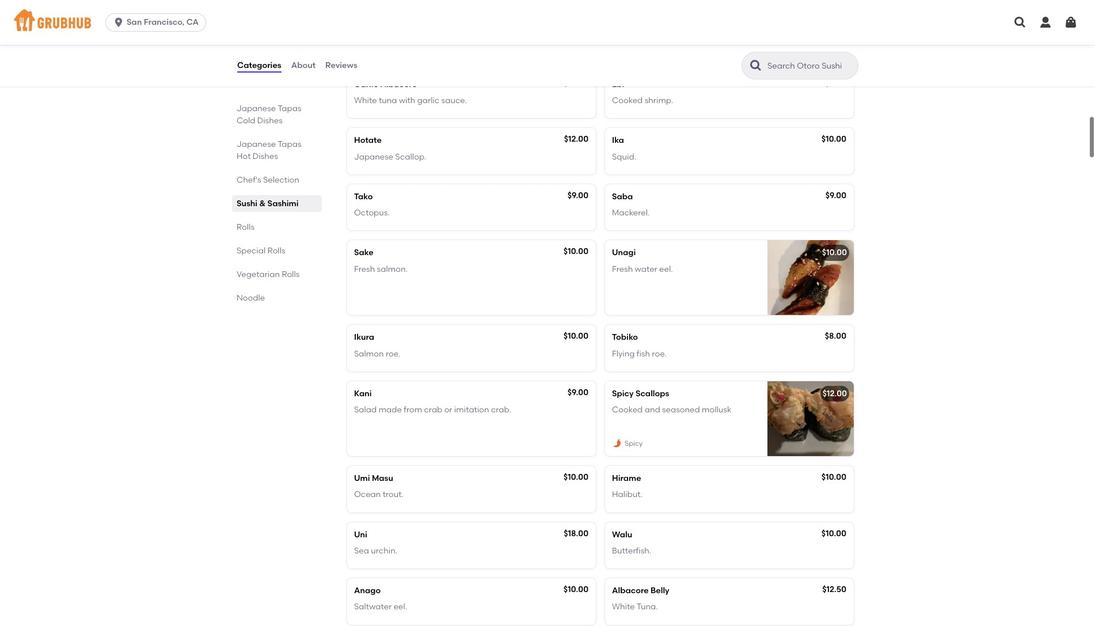 Task type: vqa. For each thing, say whether or not it's contained in the screenshot.
second Yellow
yes



Task type: describe. For each thing, give the bounding box(es) containing it.
garlic
[[354, 79, 379, 89]]

&
[[260, 199, 266, 209]]

tail.
[[381, 39, 395, 49]]

masu
[[372, 474, 393, 483]]

tako
[[354, 192, 373, 202]]

svg image
[[113, 17, 125, 28]]

cooked for ebi
[[612, 96, 643, 105]]

spicy for spicy
[[625, 439, 643, 447]]

spicy image
[[612, 439, 623, 449]]

tapas for japanese tapas hot dishes
[[278, 139, 302, 149]]

yellow tail belly. button
[[606, 16, 854, 62]]

scallop.
[[396, 152, 427, 162]]

tail
[[639, 39, 651, 49]]

$12.50
[[823, 585, 847, 595]]

1 roe. from the left
[[386, 349, 401, 359]]

$9.00 for octopus.
[[568, 191, 589, 200]]

$18.00
[[564, 529, 589, 538]]

cooked shrimp.
[[612, 96, 674, 105]]

yellow for yellow tail.
[[354, 39, 379, 49]]

cooked and seasoned mollusk
[[612, 405, 732, 415]]

albacore belly
[[612, 586, 670, 596]]

mollusk
[[702, 405, 732, 415]]

garlic
[[417, 96, 440, 105]]

spicy scallops
[[612, 389, 670, 399]]

sea
[[354, 546, 369, 556]]

with
[[399, 96, 416, 105]]

imitation
[[455, 405, 489, 415]]

ikura
[[354, 333, 374, 342]]

unagi image
[[768, 240, 854, 315]]

crab.
[[491, 405, 512, 415]]

yellow tail. button
[[347, 16, 596, 62]]

anago
[[354, 586, 381, 596]]

tuna.
[[637, 602, 658, 612]]

san francisco, ca button
[[105, 13, 211, 32]]

2 roe. from the left
[[652, 349, 667, 359]]

$9.00 for mackerel.
[[826, 191, 847, 200]]

garlic albacore
[[354, 79, 417, 89]]

$8.00
[[825, 331, 847, 341]]

0 vertical spatial $12.00
[[564, 134, 589, 144]]

crab
[[424, 405, 443, 415]]

walu
[[612, 530, 633, 540]]

0 horizontal spatial eel.
[[394, 602, 407, 612]]

ocean trout.
[[354, 490, 404, 500]]

sake
[[354, 248, 374, 258]]

umi
[[354, 474, 370, 483]]

urchin.
[[371, 546, 398, 556]]

kani
[[354, 389, 372, 399]]

japanese for cold
[[237, 104, 276, 113]]

$8.50
[[826, 78, 847, 88]]

hot
[[237, 152, 251, 161]]

white tuna.
[[612, 602, 658, 612]]

$10.00 for ocean trout.
[[564, 472, 589, 482]]

special rolls
[[237, 246, 286, 256]]

categories button
[[237, 45, 282, 86]]

saltwater
[[354, 602, 392, 612]]

japanese tapas cold dishes
[[237, 104, 302, 126]]

fresh salmon.
[[354, 264, 408, 274]]

about
[[291, 60, 316, 70]]

vegetarian rolls
[[237, 270, 300, 279]]

or
[[445, 405, 453, 415]]

about button
[[291, 45, 316, 86]]

tuna
[[379, 96, 397, 105]]

sushi & sashimi
[[237, 199, 299, 209]]

white tuna with garlic sauce.
[[354, 96, 467, 105]]

scallops
[[636, 389, 670, 399]]

flying fish roe.
[[612, 349, 667, 359]]

fresh for fresh water eel.
[[612, 264, 633, 274]]

yellow for yellow tail belly.
[[612, 39, 637, 49]]

octopus.
[[354, 208, 390, 218]]

belly
[[651, 586, 670, 596]]

seasoned
[[663, 405, 700, 415]]

$10.00 for squid.
[[822, 134, 847, 144]]

fresh water eel.
[[612, 264, 673, 274]]

Search Otoro Sushi search field
[[767, 60, 855, 71]]

yellow tail belly.
[[612, 39, 673, 49]]

ebi
[[612, 79, 625, 89]]

chef's
[[237, 175, 261, 185]]

salmon
[[354, 349, 384, 359]]

saba
[[612, 192, 633, 202]]

yellow tail.
[[354, 39, 395, 49]]

francisco,
[[144, 17, 185, 27]]

categories
[[237, 60, 282, 70]]



Task type: locate. For each thing, give the bounding box(es) containing it.
ika
[[612, 136, 624, 145]]

0 vertical spatial cooked
[[612, 96, 643, 105]]

flying
[[612, 349, 635, 359]]

1 svg image from the left
[[1014, 16, 1028, 29]]

japanese tapas hot dishes
[[237, 139, 302, 161]]

eel. right saltwater
[[394, 602, 407, 612]]

dishes inside 'japanese tapas hot dishes'
[[253, 152, 278, 161]]

dishes for cold
[[257, 116, 283, 126]]

white for white tuna.
[[612, 602, 635, 612]]

1 vertical spatial rolls
[[268, 246, 286, 256]]

1 cooked from the top
[[612, 96, 643, 105]]

cold
[[237, 116, 256, 126]]

japanese for hot
[[237, 139, 276, 149]]

ocean
[[354, 490, 381, 500]]

$10.00 for fresh salmon.
[[564, 247, 589, 257]]

tapas
[[278, 104, 302, 113], [278, 139, 302, 149]]

1 horizontal spatial eel.
[[660, 264, 673, 274]]

$10.00
[[564, 78, 589, 88], [822, 134, 847, 144], [564, 247, 589, 257], [823, 248, 847, 258], [564, 331, 589, 341], [564, 472, 589, 482], [822, 472, 847, 482], [822, 529, 847, 538], [564, 585, 589, 595]]

svg image
[[1014, 16, 1028, 29], [1039, 16, 1053, 29], [1065, 16, 1079, 29]]

1 horizontal spatial fresh
[[612, 264, 633, 274]]

albacore up with
[[380, 79, 417, 89]]

0 vertical spatial japanese
[[237, 104, 276, 113]]

1 horizontal spatial white
[[612, 602, 635, 612]]

butterfish.
[[612, 546, 652, 556]]

saltwater eel.
[[354, 602, 407, 612]]

yellow inside yellow tail belly. button
[[612, 39, 637, 49]]

eel. right the water
[[660, 264, 673, 274]]

rolls for special
[[268, 246, 286, 256]]

san
[[127, 17, 142, 27]]

salad
[[354, 405, 377, 415]]

1 vertical spatial japanese
[[237, 139, 276, 149]]

rolls down sushi
[[237, 222, 255, 232]]

fresh down unagi
[[612, 264, 633, 274]]

belly.
[[653, 39, 673, 49]]

sea urchin.
[[354, 546, 398, 556]]

spicy scallops image
[[768, 381, 854, 456]]

$10.00 for halibut.
[[822, 472, 847, 482]]

trout.
[[383, 490, 404, 500]]

white down garlic at the top left of page
[[354, 96, 377, 105]]

tobiko
[[612, 333, 638, 342]]

japanese up cold
[[237, 104, 276, 113]]

fresh
[[354, 264, 375, 274], [612, 264, 633, 274]]

1 vertical spatial eel.
[[394, 602, 407, 612]]

2 vertical spatial japanese
[[354, 152, 394, 162]]

$12.00 down $8.00
[[823, 389, 847, 399]]

0 horizontal spatial svg image
[[1014, 16, 1028, 29]]

search icon image
[[750, 59, 763, 73]]

1 vertical spatial tapas
[[278, 139, 302, 149]]

japanese scallop.
[[354, 152, 427, 162]]

$12.00 left ika
[[564, 134, 589, 144]]

cooked down spicy scallops
[[612, 405, 643, 415]]

tapas down japanese tapas cold dishes
[[278, 139, 302, 149]]

tapas down about button
[[278, 104, 302, 113]]

$10.00 for salmon roe.
[[564, 331, 589, 341]]

1 tapas from the top
[[278, 104, 302, 113]]

tapas inside 'japanese tapas hot dishes'
[[278, 139, 302, 149]]

rolls up vegetarian rolls
[[268, 246, 286, 256]]

0 vertical spatial dishes
[[257, 116, 283, 126]]

dishes right hot
[[253, 152, 278, 161]]

japanese
[[237, 104, 276, 113], [237, 139, 276, 149], [354, 152, 394, 162]]

and
[[645, 405, 661, 415]]

rolls for vegetarian
[[282, 270, 300, 279]]

squid.
[[612, 152, 637, 162]]

1 vertical spatial albacore
[[612, 586, 649, 596]]

hotate
[[354, 136, 382, 145]]

rolls
[[237, 222, 255, 232], [268, 246, 286, 256], [282, 270, 300, 279]]

roe. right salmon
[[386, 349, 401, 359]]

1 horizontal spatial albacore
[[612, 586, 649, 596]]

salmon.
[[377, 264, 408, 274]]

fish
[[637, 349, 650, 359]]

$9.00 for salad made from crab or imitation crab.
[[568, 388, 589, 398]]

dishes for hot
[[253, 152, 278, 161]]

yellow
[[354, 39, 379, 49], [612, 39, 637, 49]]

shrimp.
[[645, 96, 674, 105]]

unagi
[[612, 248, 636, 258]]

$10.00 for butterfish.
[[822, 529, 847, 538]]

$10.00 for saltwater eel.
[[564, 585, 589, 595]]

0 vertical spatial spicy
[[612, 389, 634, 399]]

0 horizontal spatial albacore
[[380, 79, 417, 89]]

fresh for fresh salmon.
[[354, 264, 375, 274]]

0 horizontal spatial fresh
[[354, 264, 375, 274]]

spicy left scallops
[[612, 389, 634, 399]]

san francisco, ca
[[127, 17, 199, 27]]

cooked
[[612, 96, 643, 105], [612, 405, 643, 415]]

2 horizontal spatial svg image
[[1065, 16, 1079, 29]]

rolls right vegetarian
[[282, 270, 300, 279]]

sauce.
[[442, 96, 467, 105]]

special
[[237, 246, 266, 256]]

ca
[[187, 17, 199, 27]]

water
[[635, 264, 658, 274]]

1 vertical spatial dishes
[[253, 152, 278, 161]]

dishes right cold
[[257, 116, 283, 126]]

0 vertical spatial tapas
[[278, 104, 302, 113]]

tapas for japanese tapas cold dishes
[[278, 104, 302, 113]]

japanese inside japanese tapas cold dishes
[[237, 104, 276, 113]]

dishes inside japanese tapas cold dishes
[[257, 116, 283, 126]]

yellow left tail
[[612, 39, 637, 49]]

0 vertical spatial eel.
[[660, 264, 673, 274]]

0 horizontal spatial yellow
[[354, 39, 379, 49]]

sashimi
[[268, 199, 299, 209]]

spicy right spicy image
[[625, 439, 643, 447]]

japanese inside 'japanese tapas hot dishes'
[[237, 139, 276, 149]]

eel.
[[660, 264, 673, 274], [394, 602, 407, 612]]

vegetarian
[[237, 270, 280, 279]]

noodle
[[237, 293, 265, 303]]

hirame
[[612, 474, 642, 483]]

main navigation navigation
[[0, 0, 1096, 45]]

2 svg image from the left
[[1039, 16, 1053, 29]]

albacore
[[380, 79, 417, 89], [612, 586, 649, 596]]

made
[[379, 405, 402, 415]]

roe. right fish
[[652, 349, 667, 359]]

yellow inside yellow tail. button
[[354, 39, 379, 49]]

sushi
[[237, 199, 258, 209]]

halibut.
[[612, 490, 643, 500]]

2 fresh from the left
[[612, 264, 633, 274]]

0 vertical spatial rolls
[[237, 222, 255, 232]]

umi masu
[[354, 474, 393, 483]]

0 vertical spatial white
[[354, 96, 377, 105]]

japanese down hotate
[[354, 152, 394, 162]]

0 vertical spatial albacore
[[380, 79, 417, 89]]

yellow left 'tail.' at the left top
[[354, 39, 379, 49]]

white
[[354, 96, 377, 105], [612, 602, 635, 612]]

salad made from crab or imitation crab.
[[354, 405, 512, 415]]

1 fresh from the left
[[354, 264, 375, 274]]

2 tapas from the top
[[278, 139, 302, 149]]

albacore up the white tuna.
[[612, 586, 649, 596]]

$9.00
[[568, 191, 589, 200], [826, 191, 847, 200], [568, 388, 589, 398]]

cooked down ebi
[[612, 96, 643, 105]]

1 vertical spatial spicy
[[625, 439, 643, 447]]

3 svg image from the left
[[1065, 16, 1079, 29]]

2 cooked from the top
[[612, 405, 643, 415]]

mackerel.
[[612, 208, 650, 218]]

from
[[404, 405, 422, 415]]

spicy for spicy scallops
[[612, 389, 634, 399]]

2 yellow from the left
[[612, 39, 637, 49]]

chef's selection
[[237, 175, 299, 185]]

$10.00 for white tuna with garlic sauce.
[[564, 78, 589, 88]]

japanese up hot
[[237, 139, 276, 149]]

tapas inside japanese tapas cold dishes
[[278, 104, 302, 113]]

0 horizontal spatial $12.00
[[564, 134, 589, 144]]

1 horizontal spatial roe.
[[652, 349, 667, 359]]

1 yellow from the left
[[354, 39, 379, 49]]

reviews
[[326, 60, 358, 70]]

1 vertical spatial $12.00
[[823, 389, 847, 399]]

1 vertical spatial white
[[612, 602, 635, 612]]

selection
[[263, 175, 299, 185]]

0 horizontal spatial roe.
[[386, 349, 401, 359]]

1 horizontal spatial $12.00
[[823, 389, 847, 399]]

fresh down "sake"
[[354, 264, 375, 274]]

white for white tuna with garlic sauce.
[[354, 96, 377, 105]]

1 horizontal spatial yellow
[[612, 39, 637, 49]]

dishes
[[257, 116, 283, 126], [253, 152, 278, 161]]

roe.
[[386, 349, 401, 359], [652, 349, 667, 359]]

uni
[[354, 530, 368, 540]]

cooked for spicy scallops
[[612, 405, 643, 415]]

reviews button
[[325, 45, 358, 86]]

white down "albacore belly"
[[612, 602, 635, 612]]

1 vertical spatial cooked
[[612, 405, 643, 415]]

0 horizontal spatial white
[[354, 96, 377, 105]]

salmon roe.
[[354, 349, 401, 359]]

1 horizontal spatial svg image
[[1039, 16, 1053, 29]]

2 vertical spatial rolls
[[282, 270, 300, 279]]



